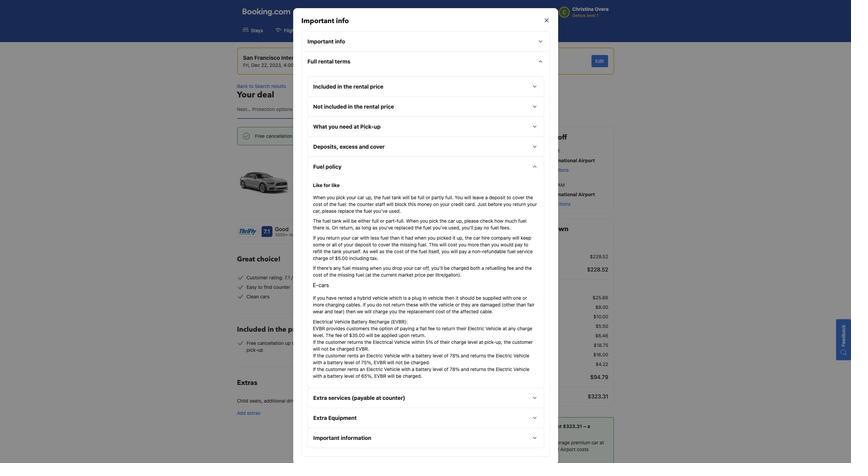 Task type: vqa. For each thing, say whether or not it's contained in the screenshot.
International
yes



Task type: locate. For each thing, give the bounding box(es) containing it.
card.
[[465, 202, 476, 207]]

than for the
[[481, 242, 490, 248]]

0 vertical spatial pick-
[[360, 124, 374, 130]]

1 horizontal spatial cars
[[319, 283, 329, 289]]

airport inside skip to main content element
[[461, 28, 476, 33]]

0 vertical spatial hire
[[482, 235, 490, 241]]

or left the all
[[326, 242, 331, 248]]

when you pick your car up, the fuel tank will be full or partly full. you will leave a deposit to cover the cost of the fuel: the counter staff will block this money on your credit card. just before you return your car, please replace the fuel you've used.
[[313, 195, 537, 214]]

free down the protection
[[255, 133, 265, 139]]

edit
[[596, 58, 605, 64]]

francisco down 22
[[524, 158, 547, 164]]

and inside dropdown button
[[359, 144, 369, 150]]

price
[[500, 394, 513, 400]]

francisco down 24
[[524, 192, 547, 198]]

0 horizontal spatial 4:00
[[284, 62, 294, 68]]

free cancellation up to 48 hours before pick-up down included in the price
[[247, 341, 333, 353]]

0 vertical spatial returns
[[348, 340, 363, 345]]

0 vertical spatial cars
[[319, 283, 329, 289]]

1 horizontal spatial hire
[[509, 254, 517, 260]]

mileage inside product card group
[[327, 189, 345, 195]]

0 horizontal spatial please
[[322, 208, 337, 214]]

san francisco international airport
[[514, 158, 596, 164], [514, 192, 596, 198]]

evbr.
[[356, 346, 369, 352]]

more inside if you return your car with less fuel than it had when you picked it up, the car hire company will keep some or all of your deposit to cover the missing fuel. this will cost you more than you would pay to refill the tank yourself. as well as the cost of the fuel itself, you will pay a non-refundable fuel service charge of $5.00 including tax.
[[468, 242, 479, 248]]

return right flat
[[442, 326, 456, 332]]

1 horizontal spatial deposit
[[489, 195, 506, 201]]

$5.00
[[335, 256, 348, 261]]

cover
[[370, 144, 385, 150], [513, 195, 525, 201], [378, 242, 391, 248]]

it left had
[[401, 235, 404, 241]]

wear
[[313, 309, 324, 315]]

0 horizontal spatial unlimited
[[305, 189, 326, 195]]

is inside if you have rented a hybrid vehicle which is a plug in vehicle then it should be supplied with one or more charging cables. if you do not return these with the vehicle or they are damaged (other than fair wear and tear) then we will charge you the replacement cost of the affected cable.
[[404, 296, 407, 301]]

1 horizontal spatial than
[[481, 242, 490, 248]]

vehicle up do
[[373, 296, 388, 301]]

including
[[349, 256, 369, 261]]

airport inside at that time of year, the average premium car at san francisco international airport costs $408.89!
[[561, 447, 576, 453]]

recov
[[532, 295, 548, 301]]

supplied by thrifty image
[[238, 227, 259, 237]]

1 vertical spatial is
[[520, 424, 524, 430]]

0 horizontal spatial mileage
[[327, 189, 345, 195]]

0 horizontal spatial deposit
[[355, 242, 371, 248]]

replacement
[[407, 309, 434, 315]]

rents
[[348, 353, 359, 359], [348, 367, 359, 373]]

option
[[379, 326, 393, 332]]

extra inside "dropdown button"
[[313, 415, 327, 422]]

protection
[[252, 106, 275, 112]]

drivers
[[287, 399, 302, 404]]

0 vertical spatial sales
[[523, 324, 537, 330]]

dec left 22,
[[252, 62, 260, 68]]

1 vertical spatial dec
[[522, 148, 531, 154]]

1 horizontal spatial pick
[[429, 218, 439, 224]]

be inside if you have rented a hybrid vehicle which is a plug in vehicle then it should be supplied with one or more charging cables. if you do not return these with the vehicle or they are damaged (other than fair wear and tear) then we will charge you the replacement cost of the affected cable.
[[476, 296, 482, 301]]

tax for loc/dist sales tax
[[539, 324, 548, 330]]

to inside electrical vehicle battery recharge (evbr): evbr provides customers the option of paying a flat fee to return their electric vehicle at any charge level. the fee of $35.00 will be applied upon return. if the customer returns the electrical vehicle within 5% of their charge level at pick-up, the customer will not be charged evbr. if the customer rents an electric vehicle with a battery level of 78% and returns the electric vehicle with a battery level of 75%, evbr will not be charged. if the customer rents an electric vehicle with a battery level of 78% and returns the electric vehicle with a battery level of 65%, evbr will be charged.
[[437, 326, 441, 332]]

it left should
[[456, 296, 459, 301]]

then down cables. at the left bottom of page
[[346, 309, 356, 315]]

sales up transportation
[[515, 343, 530, 349]]

pm down the pick-up location element at left top
[[295, 62, 302, 68]]

0 horizontal spatial policy
[[326, 164, 342, 170]]

in inside included in the rental price dropdown button
[[338, 84, 342, 90]]

1 san francisco international airport from the top
[[514, 158, 596, 164]]

2 vertical spatial free
[[247, 341, 256, 346]]

car hire charge
[[500, 254, 534, 260]]

as left long
[[356, 225, 361, 231]]

1 horizontal spatial ·
[[542, 182, 543, 188]]

1 vertical spatial unlimited
[[346, 341, 367, 346]]

0 horizontal spatial for
[[324, 183, 331, 188]]

return inside if you have rented a hybrid vehicle which is a plug in vehicle then it should be supplied with one or more charging cables. if you do not return these with the vehicle or they are damaged (other than fair wear and tear) then we will charge you the replacement cost of the affected cable.
[[392, 302, 405, 308]]

1 horizontal spatial fee
[[428, 326, 435, 332]]

sales for state
[[515, 343, 530, 349]]

$10.00
[[594, 314, 609, 320]]

car inside "the fuel tank will be either full or part-full. when you pick the car up, please check how much fuel there is. on return, as long as you've replaced the fuel you've used, you'll pay no fuel fees."
[[448, 218, 455, 224]]

add extras
[[237, 411, 261, 417]]

pick- inside view pick-up instructions button
[[526, 167, 537, 173]]

car rentals link
[[357, 23, 400, 38]]

am
[[558, 182, 565, 188]]

up, inside if you return your car with less fuel than it had when you picked it up, the car hire company will keep some or all of your deposit to cover the missing fuel. this will cost you more than you would pay to refill the tank yourself. as well as the cost of the fuel itself, you will pay a non-refundable fuel service charge of $5.00 including tax.
[[457, 235, 464, 241]]

2 extra from the top
[[313, 415, 327, 422]]

francisco inside san francisco international airport fri, dec 22, 2023, 4:00 pm
[[255, 55, 280, 61]]

you
[[329, 124, 338, 130], [327, 195, 335, 201], [504, 202, 512, 207], [420, 218, 428, 224], [317, 235, 325, 241], [428, 235, 436, 241], [459, 242, 467, 248], [492, 242, 499, 248], [442, 249, 450, 255], [383, 266, 391, 271], [317, 296, 325, 301], [367, 302, 375, 308], [389, 309, 397, 315], [544, 424, 552, 430]]

1 vertical spatial san francisco international airport
[[514, 192, 596, 198]]

0 vertical spatial their
[[457, 326, 467, 332]]

0 vertical spatial evbr
[[313, 326, 325, 332]]

info inside button
[[478, 229, 486, 235]]

full
[[308, 58, 317, 65]]

0 horizontal spatial pm
[[295, 62, 302, 68]]

important inside important information dropdown button
[[313, 436, 340, 442]]

important info button
[[445, 229, 486, 235]]

will inside "the fuel tank will be either full or part-full. when you pick the car up, please check how much fuel there is. on return, as long as you've replaced the fuel you've used, you'll pay no fuel fees."
[[343, 218, 350, 224]]

free up cables. at the left bottom of page
[[346, 294, 356, 300]]

1 horizontal spatial 48
[[306, 133, 312, 139]]

0 horizontal spatial off
[[538, 201, 544, 207]]

pm
[[295, 62, 302, 68], [553, 148, 560, 154]]

than inside if you have rented a hybrid vehicle which is a plug in vehicle then it should be supplied with one or more charging cables. if you do not return these with the vehicle or they are damaged (other than fair wear and tear) then we will charge you the replacement cost of the affected cable.
[[517, 302, 527, 308]]

1 horizontal spatial this
[[500, 424, 510, 430]]

1 horizontal spatial please
[[465, 218, 479, 224]]

10
[[294, 275, 299, 281]]

extra services (payable at counter) button
[[308, 389, 544, 408]]

pick-
[[360, 124, 374, 130], [500, 133, 516, 142]]

0 horizontal spatial drop-
[[526, 201, 538, 207]]

dec left 22
[[522, 148, 531, 154]]

customers
[[347, 326, 370, 332]]

level
[[468, 340, 478, 345], [433, 353, 443, 359], [344, 360, 355, 366], [433, 367, 443, 373], [344, 374, 355, 379]]

full. inside "the fuel tank will be either full or part-full. when you pick the car up, please check how much fuel there is. on return, as long as you've replaced the fuel you've used, you'll pay no fuel fees."
[[397, 218, 405, 224]]

fee for veh lic fee
[[519, 362, 528, 368]]

hotel
[[338, 28, 349, 33]]

tank inside when you pick your car up, the fuel tank will be full or partly full. you will leave a deposit to cover the cost of the fuel: the counter staff will block this money on your credit card. just before you return your car, please replace the fuel you've used.
[[392, 195, 402, 201]]

mileage down applied
[[368, 341, 386, 346]]

missing down had
[[400, 242, 417, 248]]

0 vertical spatial counter
[[357, 202, 374, 207]]

0 vertical spatial when
[[313, 195, 326, 201]]

1 horizontal spatial part
[[477, 201, 486, 207]]

0 vertical spatial rents
[[348, 353, 359, 359]]

when down like
[[313, 195, 326, 201]]

0 vertical spatial cover
[[370, 144, 385, 150]]

1 vertical spatial off
[[538, 201, 544, 207]]

electric up 65%,
[[367, 367, 383, 373]]

international inside san francisco international airport fri, dec 22, 2023, 4:00 pm
[[282, 55, 315, 61]]

up inside dropdown button
[[374, 124, 381, 130]]

pick up fuel:
[[336, 195, 345, 201]]

important inside important info button
[[454, 229, 476, 235]]

1 vertical spatial any
[[509, 326, 516, 332]]

dec for fri,
[[522, 148, 531, 154]]

2 vertical spatial not
[[396, 360, 403, 366]]

results
[[272, 83, 286, 89]]

included for included in the price
[[237, 325, 266, 334]]

free cancellation
[[346, 294, 384, 300]]

be up this
[[411, 195, 417, 201]]

a inside 'if there's any fuel missing when you drop your car off, you'll be charged both a refuelling fee and the cost of the missing fuel (at the current market price per litre/gallon).'
[[482, 266, 485, 271]]

pick- up 24
[[526, 167, 537, 173]]

airport inside san francisco international airport shuttle bus
[[358, 202, 373, 208]]

4:00 right 22
[[542, 148, 552, 154]]

up, up used,
[[457, 218, 463, 224]]

deposit right 'leave' on the top right of the page
[[489, 195, 506, 201]]

1 vertical spatial mileage
[[368, 341, 386, 346]]

on
[[434, 202, 439, 207]]

2 78% from the top
[[450, 367, 460, 373]]

veh
[[500, 362, 510, 368]]

price down back to search results link
[[381, 104, 394, 110]]

at inside dropdown button
[[354, 124, 359, 130]]

$323.31 inside this car is costing you just $323.31 – a fantastic deal…
[[563, 424, 583, 430]]

car
[[371, 28, 378, 33], [500, 225, 511, 234], [500, 254, 508, 260]]

2 part from the left
[[477, 201, 486, 207]]

1 vertical spatial more
[[313, 302, 324, 308]]

policy down "drop"
[[386, 275, 399, 281]]

1 horizontal spatial for
[[514, 394, 521, 400]]

2 vertical spatial dec
[[525, 182, 534, 188]]

electrical down wear
[[313, 319, 333, 325]]

info down the check
[[478, 229, 486, 235]]

0 vertical spatial fri,
[[243, 62, 250, 68]]

·
[[539, 148, 540, 154], [542, 182, 543, 188]]

off down sun, dec 24 · 10:00 am
[[538, 201, 544, 207]]

francisco inside san francisco international airport shuttle bus
[[307, 202, 328, 208]]

included down clean
[[237, 325, 266, 334]]

charged left evbr.
[[337, 346, 355, 352]]

pay left "no" at the top of the page
[[475, 225, 483, 231]]

1 horizontal spatial when
[[406, 218, 419, 224]]

rating:
[[269, 275, 284, 281]]

pick inside when you pick your car up, the fuel tank will be full or partly full. you will leave a deposit to cover the cost of the fuel: the counter staff will block this money on your credit card. just before you return your car, please replace the fuel you've used.
[[336, 195, 345, 201]]

extra left services on the left of the page
[[313, 395, 327, 402]]

charged
[[451, 266, 469, 271], [337, 346, 355, 352]]

hours
[[314, 133, 326, 139], [305, 341, 318, 346]]

fuel up most
[[343, 266, 351, 271]]

1 vertical spatial full
[[372, 218, 379, 224]]

1 horizontal spatial the
[[326, 333, 334, 339]]

2 san francisco international airport from the top
[[514, 192, 596, 198]]

up inside button
[[537, 167, 542, 173]]

pay inside "the fuel tank will be either full or part-full. when you pick the car up, please check how much fuel there is. on return, as long as you've replaced the fuel you've used, you'll pay no fuel fees."
[[475, 225, 483, 231]]

1 view from the top
[[514, 167, 524, 173]]

0 vertical spatial more
[[468, 242, 479, 248]]

0 vertical spatial charged
[[451, 266, 469, 271]]

or left part-
[[380, 218, 385, 224]]

tax down chg
[[539, 324, 548, 330]]

charge up san mateo cnty tax
[[518, 326, 533, 332]]

75%,
[[362, 360, 373, 366]]

a inside if you return your car with less fuel than it had when you picked it up, the car hire company will keep some or all of your deposit to cover the missing fuel. this will cost you more than you would pay to refill the tank yourself. as well as the cost of the fuel itself, you will pay a non-refundable fuel service charge of $5.00 including tax.
[[469, 249, 471, 255]]

paying
[[400, 326, 415, 332]]

full. inside when you pick your car up, the fuel tank will be full or partly full. you will leave a deposit to cover the cost of the fuel: the counter staff will block this money on your credit card. just before you return your car, please replace the fuel you've used.
[[446, 195, 454, 201]]

2 vertical spatial fee
[[335, 333, 342, 339]]

conc
[[508, 295, 521, 301]]

included in the price
[[237, 325, 305, 334]]

any
[[333, 266, 341, 271], [509, 326, 516, 332]]

an
[[360, 353, 365, 359], [360, 367, 365, 373]]

rental right full
[[318, 58, 334, 65]]

pick-up date element
[[243, 62, 335, 69]]

to down included in the price
[[292, 341, 297, 346]]

service
[[517, 249, 533, 255]]

0 vertical spatial info
[[336, 16, 349, 26]]

it right picked
[[453, 235, 456, 241]]

this inside if you return your car with less fuel than it had when you picked it up, the car hire company will keep some or all of your deposit to cover the missing fuel. this will cost you more than you would pay to refill the tank yourself. as well as the cost of the fuel itself, you will pay a non-refundable fuel service charge of $5.00 including tax.
[[429, 242, 438, 248]]

tax right the cnty
[[543, 333, 552, 339]]

in inside if you have rented a hybrid vehicle which is a plug in vehicle then it should be supplied with one or more charging cables. if you do not return these with the vehicle or they are damaged (other than fair wear and tear) then we will charge you the replacement cost of the affected cable.
[[423, 296, 427, 301]]

1 vertical spatial pick
[[429, 218, 439, 224]]

car inside this car is costing you just $323.31 – a fantastic deal…
[[511, 424, 519, 430]]

unlimited inside product card group
[[305, 189, 326, 195]]

0 vertical spatial rental
[[318, 58, 334, 65]]

0 vertical spatial for
[[324, 183, 331, 188]]

0 vertical spatial missing
[[400, 242, 417, 248]]

1 part from the left
[[456, 201, 465, 207]]

this
[[429, 242, 438, 248], [500, 424, 510, 430]]

please inside when you pick your car up, the fuel tank will be full or partly full. you will leave a deposit to cover the cost of the fuel: the counter staff will block this money on your credit card. just before you return your car, please replace the fuel you've used.
[[322, 208, 337, 214]]

e-
[[313, 283, 319, 289]]

you've down the "staff"
[[373, 208, 388, 214]]

important info down flight
[[308, 38, 345, 45]]

free cancellation up to 48 hours before pick-up down what
[[255, 133, 360, 139]]

up, inside "the fuel tank will be either full or part-full. when you pick the car up, please check how much fuel there is. on return, as long as you've replaced the fuel you've used, you'll pay no fuel fees."
[[457, 218, 463, 224]]

check
[[480, 218, 494, 224]]

cover down sun,
[[513, 195, 525, 201]]

1 horizontal spatial charged
[[451, 266, 469, 271]]

fuel
[[313, 164, 325, 170]]

1 vertical spatial hours
[[305, 341, 318, 346]]

car down to
[[500, 254, 508, 260]]

1 vertical spatial policy
[[386, 275, 399, 281]]

1 vertical spatial 4:00
[[542, 148, 552, 154]]

1 horizontal spatial then
[[445, 296, 455, 301]]

car inside skip to main content element
[[371, 28, 378, 33]]

return down which
[[392, 302, 405, 308]]

child seats, additional drivers and more.
[[237, 399, 325, 404]]

san francisco international airport for 10:00
[[514, 192, 596, 198]]

0 horizontal spatial full
[[372, 218, 379, 224]]

airport inside san francisco international airport fri, dec 22, 2023, 4:00 pm
[[317, 55, 335, 61]]

48 up convertible
[[306, 133, 312, 139]]

pick-up location element
[[243, 54, 335, 62]]

1 horizontal spatial $323.31
[[588, 394, 609, 400]]

1 horizontal spatial mileage
[[368, 341, 386, 346]]

up, inside when you pick your car up, the fuel tank will be full or partly full. you will leave a deposit to cover the cost of the fuel: the counter staff will block this money on your credit card. just before you return your car, please replace the fuel you've used.
[[366, 195, 373, 201]]

important
[[302, 16, 334, 26], [308, 38, 334, 45], [454, 229, 476, 235], [313, 436, 340, 442]]

0 vertical spatial pm
[[295, 62, 302, 68]]

pick- inside what you need at pick-up dropdown button
[[360, 124, 374, 130]]

airport
[[461, 28, 476, 33], [317, 55, 335, 61], [579, 158, 596, 164], [579, 192, 596, 198], [358, 202, 373, 208], [561, 447, 576, 453]]

charged.
[[411, 360, 430, 366], [403, 374, 422, 379]]

flight + hotel link
[[306, 23, 355, 38]]

0 horizontal spatial their
[[440, 340, 450, 345]]

deposit inside when you pick your car up, the fuel tank will be full or partly full. you will leave a deposit to cover the cost of the fuel: the counter staff will block this money on your credit card. just before you return your car, please replace the fuel you've used.
[[489, 195, 506, 201]]

have
[[326, 296, 337, 301]]

evbr right 75%,
[[374, 360, 386, 366]]

fri, left 22
[[514, 148, 521, 154]]

1 vertical spatial their
[[440, 340, 450, 345]]

electric
[[468, 326, 485, 332], [367, 353, 383, 359], [496, 353, 513, 359], [367, 367, 383, 373], [496, 367, 513, 373]]

if
[[313, 235, 316, 241], [313, 266, 316, 271], [313, 296, 316, 301], [363, 302, 366, 308], [313, 340, 316, 345], [313, 353, 316, 359], [313, 367, 316, 373]]

1 extra from the top
[[313, 395, 327, 402]]

feedback
[[841, 325, 847, 347]]

will inside if you have rented a hybrid vehicle which is a plug in vehicle then it should be supplied with one or more charging cables. if you do not return these with the vehicle or they are damaged (other than fair wear and tear) then we will charge you the replacement cost of the affected cable.
[[365, 309, 372, 315]]

for left "like"
[[324, 183, 331, 188]]

1 horizontal spatial unlimited mileage
[[346, 341, 386, 346]]

extras
[[247, 411, 261, 417]]

1 vertical spatial extra
[[313, 415, 327, 422]]

this up itself,
[[429, 242, 438, 248]]

1 vertical spatial then
[[346, 309, 356, 315]]

at right premium
[[600, 441, 605, 446]]

not inside if you have rented a hybrid vehicle which is a plug in vehicle then it should be supplied with one or more charging cables. if you do not return these with the vehicle or they are damaged (other than fair wear and tear) then we will charge you the replacement cost of the affected cable.
[[383, 302, 391, 308]]

then left should
[[445, 296, 455, 301]]

car for car hire charge
[[500, 254, 508, 260]]

(payable
[[352, 395, 375, 402]]

cost
[[313, 202, 323, 207], [448, 242, 458, 248], [394, 249, 404, 255], [313, 272, 323, 278], [436, 309, 445, 315]]

2 vertical spatial rental
[[364, 104, 380, 110]]

48 down included in the price
[[298, 341, 304, 346]]

be down 'upon'
[[404, 360, 410, 366]]

full inside when you pick your car up, the fuel tank will be full or partly full. you will leave a deposit to cover the cost of the fuel: the counter staff will block this money on your credit card. just before you return your car, please replace the fuel you've used.
[[418, 195, 425, 201]]

like
[[313, 183, 323, 188]]

return,
[[340, 225, 354, 231]]

car up the company in the bottom of the page
[[500, 225, 511, 234]]

0 horizontal spatial fri,
[[243, 62, 250, 68]]

rental inside dropdown button
[[364, 104, 380, 110]]

charge down now
[[519, 254, 534, 260]]

if you return your car with less fuel than it had when you picked it up, the car hire company will keep some or all of your deposit to cover the missing fuel. this will cost you more than you would pay to refill the tank yourself. as well as the cost of the fuel itself, you will pay a non-refundable fuel service charge of $5.00 including tax.
[[313, 235, 533, 261]]

1 vertical spatial missing
[[352, 266, 369, 271]]

instructions for view pick-up instructions
[[544, 167, 569, 173]]

with down long
[[360, 235, 369, 241]]

return
[[513, 202, 526, 207], [326, 235, 340, 241], [392, 302, 405, 308], [442, 326, 456, 332]]

0 horizontal spatial fee
[[335, 333, 342, 339]]

2
[[523, 394, 526, 400]]

2 view from the top
[[514, 201, 524, 207]]

you left need
[[329, 124, 338, 130]]

itself,
[[429, 249, 441, 255]]

1 vertical spatial drop-
[[526, 201, 538, 207]]

1 vertical spatial pm
[[553, 148, 560, 154]]

skip to main content element
[[0, 0, 852, 42]]

options
[[276, 106, 293, 112]]

1 vertical spatial deposit
[[355, 242, 371, 248]]

included
[[313, 84, 336, 90], [237, 325, 266, 334]]

2 vertical spatial before
[[319, 341, 333, 346]]

with up (other
[[503, 296, 512, 301]]

cancellation inside the free cancellation up to 48 hours before pick-up
[[258, 341, 284, 346]]

your inside 'if there's any fuel missing when you drop your car off, you'll be charged both a refuelling fee and the cost of the missing fuel (at the current market price per litre/gallon).'
[[404, 266, 414, 271]]

car up used,
[[448, 218, 455, 224]]

had
[[405, 235, 414, 241]]

cars for e-cars
[[319, 283, 329, 289]]

price up keep
[[513, 225, 530, 234]]

view
[[514, 167, 524, 173], [514, 201, 524, 207]]

car up the fantastic
[[511, 424, 519, 430]]

0 vertical spatial unlimited mileage
[[305, 189, 345, 195]]

at left counter)
[[376, 395, 381, 402]]

0 vertical spatial $228.52
[[591, 254, 609, 260]]

san inside san francisco international airport shuttle bus
[[297, 202, 305, 208]]

when inside if you return your car with less fuel than it had when you picked it up, the car hire company will keep some or all of your deposit to cover the missing fuel. this will cost you more than you would pay to refill the tank yourself. as well as the cost of the fuel itself, you will pay a non-refundable fuel service charge of $5.00 including tax.
[[415, 235, 427, 241]]

0 horizontal spatial than
[[390, 235, 400, 241]]

cables.
[[346, 302, 362, 308]]

0 horizontal spatial then
[[346, 309, 356, 315]]

unlimited mileage inside product card group
[[305, 189, 345, 195]]

full. up the replaced
[[397, 218, 405, 224]]

evbr right 65%,
[[374, 374, 386, 379]]

than down "ap conc fee recov"
[[517, 302, 527, 308]]

of inside 'if there's any fuel missing when you drop your car off, you'll be charged both a refuelling fee and the cost of the missing fuel (at the current market price per litre/gallon).'
[[324, 272, 328, 278]]

tax down the cnty
[[531, 343, 540, 349]]

important down extra equipment
[[313, 436, 340, 442]]

pick- left state
[[485, 340, 496, 345]]

2023,
[[270, 62, 282, 68]]

rental up not included in the rental price in the left top of the page
[[354, 84, 369, 90]]

a inside when you pick your car up, the fuel tank will be full or partly full. you will leave a deposit to cover the cost of the fuel: the counter staff will block this money on your credit card. just before you return your car, please replace the fuel you've used.
[[486, 195, 488, 201]]

sales up san mateo cnty tax
[[523, 324, 537, 330]]

view drop-off instructions
[[514, 201, 571, 207]]

days:
[[527, 394, 541, 400]]

to right flat
[[437, 326, 441, 332]]

fuel left the (at
[[356, 272, 364, 278]]

vehicle up provides
[[335, 319, 350, 325]]

1 vertical spatial car
[[500, 225, 511, 234]]

current
[[381, 272, 397, 278]]

cars for clean cars
[[261, 294, 270, 300]]

hire down to pay now
[[509, 254, 517, 260]]

1 vertical spatial view
[[514, 201, 524, 207]]

for for like
[[324, 183, 331, 188]]

2 vertical spatial than
[[517, 302, 527, 308]]

1 horizontal spatial off
[[558, 133, 568, 142]]

international down the am
[[548, 192, 578, 198]]

cover inside if you return your car with less fuel than it had when you picked it up, the car hire company will keep some or all of your deposit to cover the missing fuel. this will cost you more than you would pay to refill the tank yourself. as well as the cost of the fuel itself, you will pay a non-refundable fuel service charge of $5.00 including tax.
[[378, 242, 391, 248]]

0 horizontal spatial when
[[370, 266, 382, 271]]

of inside at that time of year, the average premium car at san francisco international airport costs $408.89!
[[527, 441, 531, 446]]

no
[[484, 225, 490, 231]]

when inside when you pick your car up, the fuel tank will be full or partly full. you will leave a deposit to cover the cost of the fuel: the counter staff will block this money on your credit card. just before you return your car, please replace the fuel you've used.
[[313, 195, 326, 201]]

fee
[[523, 295, 531, 301], [530, 305, 539, 311], [543, 353, 552, 358], [519, 362, 528, 368]]

car
[[358, 195, 365, 201], [448, 218, 455, 224], [352, 235, 359, 241], [474, 235, 481, 241], [415, 266, 422, 271], [511, 424, 519, 430], [592, 441, 599, 446]]

francisco up 22,
[[255, 55, 280, 61]]

instructions for view drop-off instructions
[[545, 201, 571, 207]]

0 vertical spatial when
[[415, 235, 427, 241]]

important info inside button
[[454, 229, 486, 235]]

in inside not included in the rental price dropdown button
[[348, 104, 353, 110]]

the fuel tank will be either full or part-full. when you pick the car up, please check how much fuel there is. on return, as long as you've replaced the fuel you've used, you'll pay no fuel fees.
[[313, 218, 527, 231]]

electrical down applied
[[373, 340, 393, 345]]

0 vertical spatial full.
[[446, 195, 454, 201]]

car inside when you pick your car up, the fuel tank will be full or partly full. you will leave a deposit to cover the cost of the fuel: the counter staff will block this money on your credit card. just before you return your car, please replace the fuel you've used.
[[358, 195, 365, 201]]

1 vertical spatial fri,
[[514, 148, 521, 154]]

full
[[418, 195, 425, 201], [372, 218, 379, 224]]

dec for sun,
[[525, 182, 534, 188]]

not
[[383, 302, 391, 308], [321, 346, 329, 352], [396, 360, 403, 366]]

or inside when you pick your car up, the fuel tank will be full or partly full. you will leave a deposit to cover the cost of the fuel: the counter staff will block this money on your credit card. just before you return your car, please replace the fuel you've used.
[[426, 195, 431, 201]]

1 horizontal spatial electrical
[[373, 340, 393, 345]]

a
[[486, 195, 488, 201], [469, 249, 471, 255], [482, 266, 485, 271], [354, 296, 356, 301], [408, 296, 411, 301], [416, 326, 419, 332], [412, 353, 415, 359], [324, 360, 326, 366], [412, 367, 415, 373], [324, 374, 326, 379], [588, 424, 591, 430]]

cust
[[500, 314, 513, 320]]

in
[[338, 84, 342, 90], [348, 104, 353, 110], [423, 296, 427, 301], [268, 325, 274, 334]]

fri, left 22,
[[243, 62, 250, 68]]

tax
[[539, 324, 548, 330], [543, 333, 552, 339], [531, 343, 540, 349]]

pm inside san francisco international airport fri, dec 22, 2023, 4:00 pm
[[295, 62, 302, 68]]

fee right flat
[[428, 326, 435, 332]]

pick- inside the free cancellation up to 48 hours before pick-up
[[247, 347, 258, 353]]

included for included in the rental price
[[313, 84, 336, 90]]

be inside 'if there's any fuel missing when you drop your car off, you'll be charged both a refuelling fee and the cost of the missing fuel (at the current market price per litre/gallon).'
[[444, 266, 450, 271]]

not down 'upon'
[[396, 360, 403, 366]]

0 horizontal spatial cars
[[261, 294, 270, 300]]

any down $5.00
[[333, 266, 341, 271]]

if inside 'if there's any fuel missing when you drop your car off, you'll be charged both a refuelling fee and the cost of the missing fuel (at the current market price per litre/gallon).'
[[313, 266, 316, 271]]

0 vertical spatial an
[[360, 353, 365, 359]]

san inside san francisco international airport fri, dec 22, 2023, 4:00 pm
[[243, 55, 253, 61]]

$5.50
[[596, 324, 609, 330]]

you up current
[[383, 266, 391, 271]]

or
[[379, 155, 383, 160], [426, 195, 431, 201], [380, 218, 385, 224], [326, 242, 331, 248], [523, 296, 527, 301], [455, 302, 460, 308]]

deposits,
[[313, 144, 339, 150]]

add
[[237, 411, 246, 417]]



Task type: describe. For each thing, give the bounding box(es) containing it.
product card group
[[237, 151, 486, 238]]

before inside when you pick your car up, the fuel tank will be full or partly full. you will leave a deposit to cover the cost of the fuel: the counter staff will block this money on your credit card. just before you return your car, please replace the fuel you've used.
[[488, 202, 503, 207]]

refill
[[313, 249, 323, 255]]

1 rents from the top
[[348, 353, 359, 359]]

with up counter)
[[402, 367, 411, 373]]

both
[[471, 266, 481, 271]]

deposit inside if you return your car with less fuel than it had when you picked it up, the car hire company will keep some or all of your deposit to cover the missing fuel. this will cost you more than you would pay to refill the tank yourself. as well as the cost of the fuel itself, you will pay a non-refundable fuel service charge of $5.00 including tax.
[[355, 242, 371, 248]]

of inside when you pick your car up, the fuel tank will be full or partly full. you will leave a deposit to cover the cost of the fuel: the counter staff will block this money on your credit card. just before you return your car, please replace the fuel you've used.
[[324, 202, 328, 207]]

to pay now
[[500, 245, 526, 250]]

more inside if you have rented a hybrid vehicle which is a plug in vehicle then it should be supplied with one or more charging cables. if you do not return these with the vehicle or they are damaged (other than fair wear and tear) then we will charge you the replacement cost of the affected cable.
[[313, 302, 324, 308]]

recharge
[[369, 319, 390, 325]]

off,
[[423, 266, 430, 271]]

dec inside san francisco international airport fri, dec 22, 2023, 4:00 pm
[[252, 62, 260, 68]]

you up much
[[504, 202, 512, 207]]

you inside "the fuel tank will be either full or part-full. when you pick the car up, please check how much fuel there is. on return, as long as you've replaced the fuel you've used, you'll pay no fuel fees."
[[420, 218, 428, 224]]

charge inside if you have rented a hybrid vehicle which is a plug in vehicle then it should be supplied with one or more charging cables. if you do not return these with the vehicle or they are damaged (other than fair wear and tear) then we will charge you the replacement cost of the affected cable.
[[373, 309, 388, 315]]

you up some
[[317, 235, 325, 241]]

$25.86
[[593, 295, 609, 301]]

to down keep
[[524, 242, 529, 248]]

if inside if you return your car with less fuel than it had when you picked it up, the car hire company will keep some or all of your deposit to cover the missing fuel. this will cost you more than you would pay to refill the tank yourself. as well as the cost of the fuel itself, you will pay a non-refundable fuel service charge of $5.00 including tax.
[[313, 235, 316, 241]]

are
[[472, 302, 479, 308]]

you've inside when you pick your car up, the fuel tank will be full or partly full. you will leave a deposit to cover the cost of the fuel: the counter staff will block this money on your credit card. just before you return your car, please replace the fuel you've used.
[[373, 208, 388, 214]]

1 vertical spatial charged.
[[403, 374, 422, 379]]

important info button
[[302, 32, 550, 51]]

affected
[[461, 309, 479, 315]]

within
[[412, 340, 425, 345]]

0 vertical spatial cancellation
[[266, 133, 293, 139]]

counter)
[[383, 395, 405, 402]]

you up refundable
[[492, 242, 499, 248]]

any inside 'if there's any fuel missing when you drop your car off, you'll be charged both a refuelling fee and the cost of the missing fuel (at the current market price per litre/gallon).'
[[333, 266, 341, 271]]

included in the rental price
[[313, 84, 384, 90]]

be inside "the fuel tank will be either full or part-full. when you pick the car up, please check how much fuel there is. on return, as long as you've replaced the fuel you've used, you'll pay no fuel fees."
[[351, 218, 357, 224]]

hire inside if you return your car with less fuel than it had when you picked it up, the car hire company will keep some or all of your deposit to cover the missing fuel. this will cost you more than you would pay to refill the tank yourself. as well as the cost of the fuel itself, you will pay a non-refundable fuel service charge of $5.00 including tax.
[[482, 235, 490, 241]]

$6.46
[[596, 333, 609, 339]]

is inside this car is costing you just $323.31 – a fantastic deal…
[[520, 424, 524, 430]]

electric up 75%,
[[367, 353, 383, 359]]

2 vertical spatial returns
[[471, 367, 486, 373]]

car for car price breakdown
[[500, 225, 511, 234]]

some
[[313, 242, 325, 248]]

off inside button
[[538, 201, 544, 207]]

your up fuel:
[[347, 195, 356, 201]]

policy inside fuel policy dropdown button
[[326, 164, 342, 170]]

missing inside if you return your car with less fuel than it had when you picked it up, the car hire company will keep some or all of your deposit to cover the missing fuel. this will cost you more than you would pay to refill the tank yourself. as well as the cost of the fuel itself, you will pay a non-refundable fuel service charge of $5.00 including tax.
[[400, 242, 417, 248]]

extra for extra services (payable at counter)
[[313, 395, 327, 402]]

credit
[[451, 202, 464, 207]]

would
[[501, 242, 514, 248]]

4 seats
[[305, 170, 321, 176]]

1 an from the top
[[360, 353, 365, 359]]

used,
[[449, 225, 461, 231]]

one
[[513, 296, 522, 301]]

the inside not included in the rental price dropdown button
[[354, 104, 363, 110]]

1 vertical spatial electrical
[[373, 340, 393, 345]]

international up the view pick-up instructions at the top right of page
[[548, 158, 578, 164]]

francisco inside at that time of year, the average premium car at san francisco international airport costs $408.89!
[[510, 447, 531, 453]]

cost inside if you have rented a hybrid vehicle which is a plug in vehicle then it should be supplied with one or more charging cables. if you do not return these with the vehicle or they are damaged (other than fair wear and tear) then we will charge you the replacement cost of the affected cable.
[[436, 309, 445, 315]]

you've down part-
[[379, 225, 393, 231]]

you inside dropdown button
[[329, 124, 338, 130]]

you left do
[[367, 302, 375, 308]]

your right on
[[440, 202, 450, 207]]

bag
[[322, 180, 331, 185]]

state sales tax
[[500, 343, 540, 349]]

price inside dropdown button
[[370, 84, 384, 90]]

car up "non-"
[[474, 235, 481, 241]]

attractions
[[416, 28, 440, 33]]

it for you
[[453, 235, 456, 241]]

you left "have"
[[317, 296, 325, 301]]

electrical vehicle battery recharge (evbr): evbr provides customers the option of paying a flat fee to return their electric vehicle at any charge level. the fee of $35.00 will be applied upon return. if the customer returns the electrical vehicle within 5% of their charge level at pick-up, the customer will not be charged evbr. if the customer rents an electric vehicle with a battery level of 78% and returns the electric vehicle with a battery level of 75%, evbr will not be charged. if the customer rents an electric vehicle with a battery level of 78% and returns the electric vehicle with a battery level of 65%, evbr will be charged.
[[313, 319, 533, 379]]

0 vertical spatial free
[[255, 133, 265, 139]]

1 horizontal spatial 4:00
[[542, 148, 552, 154]]

this inside this car is costing you just $323.31 – a fantastic deal…
[[500, 424, 510, 430]]

(at
[[365, 272, 372, 278]]

with up the replacement
[[420, 302, 429, 308]]

fee right transportation
[[543, 353, 552, 358]]

fantastic
[[500, 431, 521, 437]]

with up more.
[[313, 374, 322, 379]]

please inside "the fuel tank will be either full or part-full. when you pick the car up, please check how much fuel there is. on return, as long as you've replaced the fuel you've used, you'll pay no fuel fees."
[[465, 218, 479, 224]]

extra for extra equipment
[[313, 415, 327, 422]]

vehicle up counter)
[[384, 367, 400, 373]]

vehicle left they
[[439, 302, 454, 308]]

or inside "the fuel tank will be either full or part-full. when you pick the car up, please check how much fuel there is. on return, as long as you've replaced the fuel you've used, you'll pay no fuel fees."
[[380, 218, 385, 224]]

important up flight
[[302, 16, 334, 26]]

fuel policy button
[[308, 157, 544, 177]]

counter inside when you pick your car up, the fuel tank will be full or partly full. you will leave a deposit to cover the cost of the fuel: the counter staff will block this money on your credit card. just before you return your car, please replace the fuel you've used.
[[357, 202, 374, 207]]

the inside at that time of year, the average premium car at san francisco international airport costs $408.89!
[[544, 441, 552, 446]]

when inside "the fuel tank will be either full or part-full. when you pick the car up, please check how much fuel there is. on return, as long as you've replaced the fuel you've used, you'll pay no fuel fees."
[[406, 218, 419, 224]]

to left "find"
[[258, 285, 263, 290]]

be inside when you pick your car up, the fuel tank will be full or partly full. you will leave a deposit to cover the cost of the fuel: the counter staff will block this money on your credit card. just before you return your car, please replace the fuel you've used.
[[411, 195, 417, 201]]

easy to find counter
[[247, 285, 291, 290]]

0 vertical spatial before
[[327, 133, 342, 139]]

back
[[237, 83, 248, 89]]

$228.52 for subtotal
[[588, 267, 609, 273]]

electric up veh on the right bottom of page
[[496, 353, 513, 359]]

flights
[[284, 28, 299, 33]]

· for 22
[[539, 148, 540, 154]]

pay right to
[[507, 245, 515, 250]]

as
[[363, 249, 369, 255]]

price inside 'if there's any fuel missing when you drop your car off, you'll be charged both a refuelling fee and the cost of the missing fuel (at the current market price per litre/gallon).'
[[415, 272, 426, 278]]

san francisco international airport fri, dec 22, 2023, 4:00 pm
[[243, 55, 335, 68]]

view for view drop-off instructions
[[514, 201, 524, 207]]

than for affected
[[517, 302, 527, 308]]

large
[[309, 180, 321, 185]]

4:00 inside san francisco international airport fri, dec 22, 2023, 4:00 pm
[[284, 62, 294, 68]]

you right itself,
[[442, 249, 450, 255]]

lic
[[511, 362, 518, 368]]

22
[[532, 148, 538, 154]]

$94.79
[[591, 375, 609, 381]]

when inside 'if there's any fuel missing when you drop your car off, you'll be charged both a refuelling fee and the cost of the missing fuel (at the current market price per litre/gallon).'
[[370, 266, 382, 271]]

vehicle down "state sales tax"
[[514, 353, 530, 359]]

used.
[[389, 208, 401, 214]]

find
[[264, 285, 272, 290]]

level.
[[313, 333, 324, 339]]

to up convertible
[[301, 133, 305, 139]]

fuel up the "staff"
[[382, 195, 391, 201]]

well
[[370, 249, 378, 255]]

cost inside when you pick your car up, the fuel tank will be full or partly full. you will leave a deposit to cover the cost of the fuel: the counter staff will block this money on your credit card. just before you return your car, please replace the fuel you've used.
[[313, 202, 323, 207]]

we
[[357, 309, 363, 315]]

vehicle down applied
[[384, 353, 400, 359]]

1 horizontal spatial pick-
[[500, 133, 516, 142]]

for for 2
[[514, 394, 521, 400]]

cost down picked
[[448, 242, 458, 248]]

cover inside when you pick your car up, the fuel tank will be full or partly full. you will leave a deposit to cover the cost of the fuel: the counter staff will block this money on your credit card. just before you return your car, please replace the fuel you've used.
[[513, 195, 525, 201]]

full inside "the fuel tank will be either full or part-full. when you pick the car up, please check how much fuel there is. on return, as long as you've replaced the fuel you've used, you'll pay no fuel fees."
[[372, 218, 379, 224]]

with inside if you return your car with less fuel than it had when you picked it up, the car hire company will keep some or all of your deposit to cover the missing fuel. this will cost you more than you would pay to refill the tank yourself. as well as the cost of the fuel itself, you will pay a non-refundable fuel service charge of $5.00 including tax.
[[360, 235, 369, 241]]

fuel up either
[[364, 208, 372, 214]]

· for 24
[[542, 182, 543, 188]]

0 horizontal spatial 48
[[298, 341, 304, 346]]

vehicle down 'upon'
[[394, 340, 410, 345]]

san francisco international airport group
[[243, 54, 335, 69]]

loc/dist
[[500, 324, 522, 330]]

or right "one"
[[523, 296, 527, 301]]

view pick-up instructions button
[[514, 167, 569, 174]]

fee for ca tourism fee
[[530, 305, 539, 311]]

electric down affected
[[468, 326, 485, 332]]

your down 24
[[528, 202, 537, 207]]

your down return,
[[341, 235, 351, 241]]

0 vertical spatial electrical
[[313, 319, 333, 325]]

to inside back to search results your deal
[[249, 83, 254, 89]]

you up san francisco international airport shuttle bus
[[327, 195, 335, 201]]

you left picked
[[428, 235, 436, 241]]

2 vertical spatial missing
[[338, 272, 355, 278]]

next page is protection options note
[[237, 106, 486, 113]]

0 vertical spatial important info
[[302, 16, 349, 26]]

convertible
[[297, 151, 336, 160]]

litre/gallon).
[[436, 272, 462, 278]]

tank inside if you return your car with less fuel than it had when you picked it up, the car hire company will keep some or all of your deposit to cover the missing fuel. this will cost you more than you would pay to refill the tank yourself. as well as the cost of the fuel itself, you will pay a non-refundable fuel service charge of $5.00 including tax.
[[332, 249, 342, 255]]

choice!
[[257, 255, 281, 264]]

view for view pick-up instructions
[[514, 167, 524, 173]]

2 horizontal spatial not
[[396, 360, 403, 366]]

1 horizontal spatial as
[[373, 225, 378, 231]]

mustang
[[347, 155, 364, 160]]

fuel down would
[[508, 249, 516, 255]]

0 vertical spatial hours
[[314, 133, 326, 139]]

you've up picked
[[433, 225, 447, 231]]

the inside electrical vehicle battery recharge (evbr): evbr provides customers the option of paying a flat fee to return their electric vehicle at any charge level. the fee of $35.00 will be applied upon return. if the customer returns the electrical vehicle within 5% of their charge level at pick-up, the customer will not be charged evbr. if the customer rents an electric vehicle with a battery level of 78% and returns the electric vehicle with a battery level of 75%, evbr will not be charged. if the customer rents an electric vehicle with a battery level of 78% and returns the electric vehicle with a battery level of 65%, evbr will be charged.
[[326, 333, 334, 339]]

important info dialog
[[285, 0, 567, 464]]

either
[[358, 218, 371, 224]]

it for vehicle
[[456, 296, 459, 301]]

do
[[376, 302, 382, 308]]

san francisco international airport for 4:00
[[514, 158, 596, 164]]

0 horizontal spatial counter
[[274, 285, 291, 290]]

money
[[418, 202, 432, 207]]

0 horizontal spatial not
[[321, 346, 329, 352]]

important info inside dropdown button
[[308, 38, 345, 45]]

fuel down fuel.
[[419, 249, 427, 255]]

price left level.
[[288, 325, 305, 334]]

to down less
[[373, 242, 377, 248]]

not included in the rental price button
[[308, 97, 544, 117]]

2 rents from the top
[[348, 367, 359, 373]]

0 vertical spatial drop-
[[540, 133, 558, 142]]

not
[[313, 104, 323, 110]]

fuel up is.
[[323, 218, 331, 224]]

vehicle right plug
[[428, 296, 444, 301]]

0 vertical spatial $323.31
[[588, 394, 609, 400]]

refuelling
[[486, 266, 506, 271]]

1 vertical spatial tax
[[543, 333, 552, 339]]

1 vertical spatial evbr
[[374, 360, 386, 366]]

applied
[[382, 333, 398, 339]]

you inside this car is costing you just $323.31 – a fantastic deal…
[[544, 424, 552, 430]]

$8.00
[[596, 305, 609, 311]]

at up san
[[503, 326, 507, 332]]

tank inside "the fuel tank will be either full or part-full. when you pick the car up, please check how much fuel there is. on return, as long as you've replaced the fuel you've used, you'll pay no fuel fees."
[[332, 218, 342, 224]]

1 vertical spatial returns
[[471, 353, 486, 359]]

this
[[408, 202, 416, 207]]

tax for state sales tax
[[531, 343, 540, 349]]

1 horizontal spatial their
[[457, 326, 467, 332]]

vehicle down transportation
[[514, 367, 530, 373]]

attractions link
[[402, 23, 445, 38]]

be down option
[[375, 333, 380, 339]]

additional
[[264, 399, 286, 404]]

san down sun,
[[514, 192, 523, 198]]

price inside dropdown button
[[381, 104, 394, 110]]

fuel right the (at
[[377, 275, 385, 281]]

1 vertical spatial hire
[[509, 254, 517, 260]]

fees.
[[500, 225, 511, 231]]

1 78% from the top
[[450, 353, 460, 359]]

flights link
[[270, 23, 305, 38]]

san
[[500, 333, 510, 339]]

cable.
[[480, 309, 494, 315]]

the inside included in the rental price dropdown button
[[344, 84, 352, 90]]

as inside if you return your car with less fuel than it had when you picked it up, the car hire company will keep some or all of your deposit to cover the missing fuel. this will cost you more than you would pay to refill the tank yourself. as well as the cost of the fuel itself, you will pay a non-refundable fuel service charge of $5.00 including tax.
[[380, 249, 385, 255]]

full rental terms button
[[302, 52, 550, 71]]

charge right 5%
[[452, 340, 467, 345]]

electric down transportation
[[496, 367, 513, 373]]

or left they
[[455, 302, 460, 308]]

cost up "drop"
[[394, 249, 404, 255]]

car for car rentals
[[371, 28, 378, 33]]

at left state
[[479, 340, 484, 345]]

company
[[491, 235, 511, 241]]

san down fri, dec 22 · 4:00 pm
[[514, 158, 523, 164]]

tax.
[[370, 256, 379, 261]]

cabrio
[[365, 155, 378, 160]]

fuel right less
[[381, 235, 389, 241]]

2 an from the top
[[360, 367, 365, 373]]

similar
[[384, 155, 396, 160]]

breakdown
[[531, 225, 569, 234]]

to
[[500, 245, 506, 250]]

average
[[553, 441, 570, 446]]

block
[[395, 202, 407, 207]]

flight
[[320, 28, 332, 33]]

year,
[[533, 441, 543, 446]]

1 horizontal spatial fri,
[[514, 148, 521, 154]]

your up yourself.
[[344, 242, 354, 248]]

1 vertical spatial free
[[346, 294, 356, 300]]

0 horizontal spatial as
[[356, 225, 361, 231]]

vehicle up san
[[486, 326, 502, 332]]

you inside 'if there's any fuel missing when you drop your car off, you'll be charged both a refuelling fee and the cost of the missing fuel (at the current market price per litre/gallon).'
[[383, 266, 391, 271]]

fuel:
[[338, 202, 348, 207]]

international inside san francisco international airport shuttle bus
[[329, 202, 357, 208]]

to inside when you pick your car up, the fuel tank will be full or partly full. you will leave a deposit to cover the cost of the fuel: the counter staff will block this money on your credit card. just before you return your car, please replace the fuel you've used.
[[507, 195, 512, 201]]

next…
[[237, 106, 251, 112]]

1 vertical spatial unlimited mileage
[[346, 341, 386, 346]]

fee for ap conc fee recov
[[523, 295, 531, 301]]

pick- down what you need at pick-up
[[343, 133, 354, 139]]

fuel up fuel.
[[423, 225, 432, 231]]

yourself.
[[343, 249, 362, 255]]

feedback button
[[837, 320, 852, 361]]

or inside if you return your car with less fuel than it had when you picked it up, the car hire company will keep some or all of your deposit to cover the missing fuel. this will cost you more than you would pay to refill the tank yourself. as well as the cost of the fuel itself, you will pay a non-refundable fuel service charge of $5.00 including tax.
[[326, 242, 331, 248]]

edit button
[[592, 55, 609, 67]]

fuel right much
[[519, 218, 527, 224]]

fuel policy
[[313, 164, 342, 170]]

be down provides
[[330, 346, 335, 352]]

2 vertical spatial evbr
[[374, 374, 386, 379]]

0 vertical spatial then
[[445, 296, 455, 301]]

sales for loc/dist
[[523, 324, 537, 330]]

or inside the convertible ford mustang cabrio or similar
[[379, 155, 383, 160]]

important inside important info dropdown button
[[308, 38, 334, 45]]

fri, inside san francisco international airport fri, dec 22, 2023, 4:00 pm
[[243, 62, 250, 68]]

return inside when you pick your car up, the fuel tank will be full or partly full. you will leave a deposit to cover the cost of the fuel: the counter staff will block this money on your credit card. just before you return your car, please replace the fuel you've used.
[[513, 202, 526, 207]]

0 vertical spatial off
[[558, 133, 568, 142]]

now
[[517, 245, 526, 250]]

before inside the free cancellation up to 48 hours before pick-up
[[319, 341, 333, 346]]

refundable
[[483, 249, 506, 255]]

veh lic fee
[[500, 362, 528, 368]]

and inside 'if there's any fuel missing when you drop your car off, you'll be charged both a refuelling fee and the cost of the missing fuel (at the current market price per litre/gallon).'
[[516, 266, 524, 271]]

cover inside dropdown button
[[370, 144, 385, 150]]

deal
[[257, 89, 275, 101]]

0 vertical spatial charged.
[[411, 360, 430, 366]]

$228.52 for car hire charge
[[591, 254, 609, 260]]

1 vertical spatial free cancellation up to 48 hours before pick-up
[[247, 341, 333, 353]]

you down important info button
[[459, 242, 467, 248]]

pay left "non-"
[[459, 249, 467, 255]]

car inside 'if there's any fuel missing when you drop your car off, you'll be charged both a refuelling fee and the cost of the missing fuel (at the current market price per litre/gallon).'
[[415, 266, 422, 271]]

san inside at that time of year, the average premium car at san francisco international airport costs $408.89!
[[500, 447, 508, 453]]

return inside electrical vehicle battery recharge (evbr): evbr provides customers the option of paying a flat fee to return their electric vehicle at any charge level. the fee of $35.00 will be applied upon return. if the customer returns the electrical vehicle within 5% of their charge level at pick-up, the customer will not be charged evbr. if the customer rents an electric vehicle with a battery level of 78% and returns the electric vehicle with a battery level of 75%, evbr will not be charged. if the customer rents an electric vehicle with a battery level of 78% and returns the electric vehicle with a battery level of 65%, evbr will be charged.
[[442, 326, 456, 332]]

partly
[[432, 195, 444, 201]]

fuel down 'how' at right top
[[491, 225, 499, 231]]

pick inside "the fuel tank will be either full or part-full. when you pick the car up, please check how much fuel there is. on return, as long as you've replaced the fuel you've used, you'll pay no fuel fees."
[[429, 218, 439, 224]]

1 vertical spatial rental
[[354, 84, 369, 90]]

car down return,
[[352, 235, 359, 241]]

of inside if you have rented a hybrid vehicle which is a plug in vehicle then it should be supplied with one or more charging cables. if you do not return these with the vehicle or they are damaged (other than fair wear and tear) then we will charge you the replacement cost of the affected cable.
[[447, 309, 451, 315]]

subtotal
[[500, 266, 519, 272]]

charged inside 'if there's any fuel missing when you drop your car off, you'll be charged both a refuelling fee and the cost of the missing fuel (at the current market price per litre/gallon).'
[[451, 266, 469, 271]]

0 vertical spatial free cancellation up to 48 hours before pick-up
[[255, 133, 360, 139]]

be up counter)
[[396, 374, 402, 379]]

with down 'upon'
[[402, 353, 411, 359]]

(evbr):
[[391, 319, 408, 325]]

pay up the service
[[515, 242, 523, 248]]

you up (evbr):
[[389, 309, 397, 315]]

fri, dec 22 · 4:00 pm
[[514, 148, 560, 154]]

with down level.
[[313, 360, 322, 366]]



